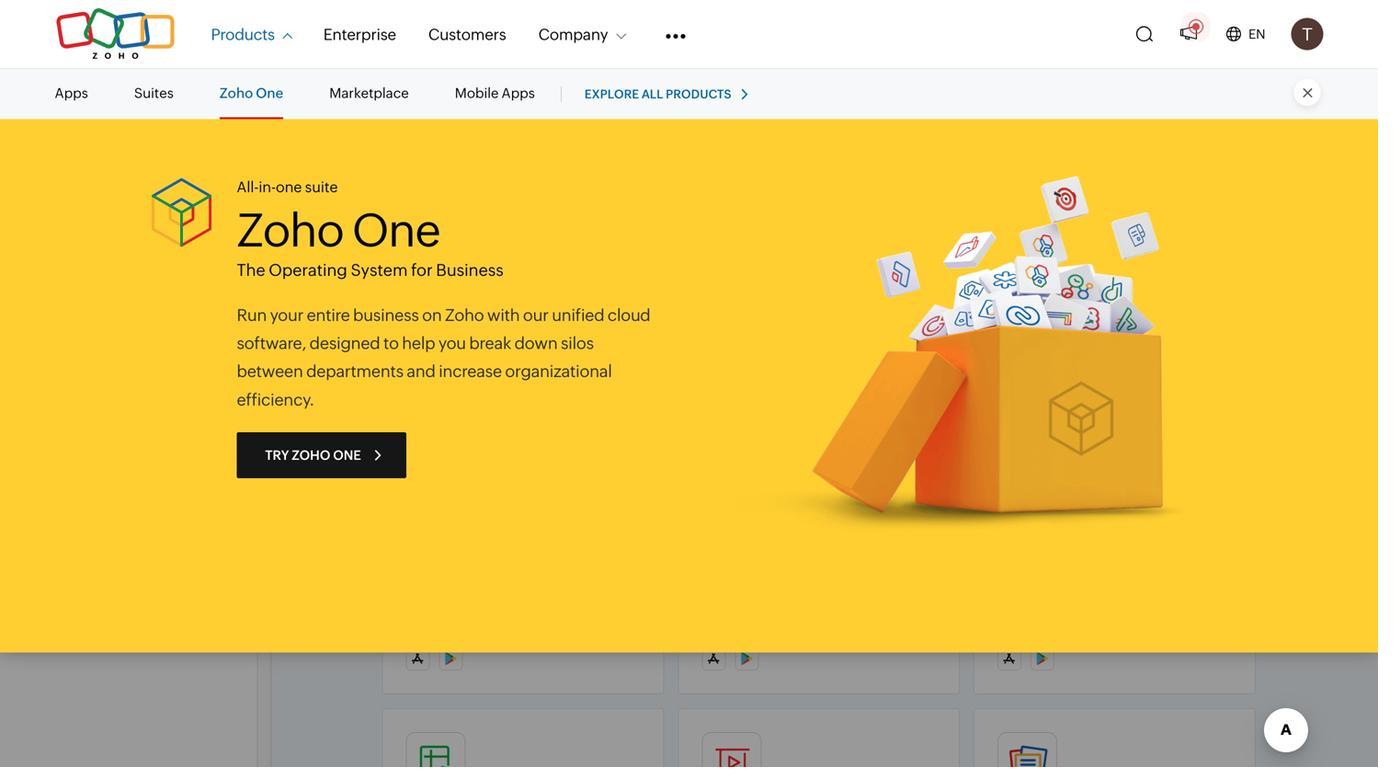 Task type: locate. For each thing, give the bounding box(es) containing it.
email
[[721, 298, 754, 313], [1176, 298, 1208, 313]]

software,
[[237, 334, 306, 353]]

one down products
[[256, 85, 283, 101]]

zia
[[1054, 336, 1072, 350]]

break
[[469, 334, 511, 353]]

help down the single
[[402, 334, 435, 353]]

one for zoho
[[256, 85, 283, 101]]

the
[[237, 261, 265, 280]]

0 vertical spatial is
[[828, 298, 837, 313]]

your up software, on the top left
[[270, 306, 304, 325]]

departments
[[306, 362, 404, 381]]

organizational
[[505, 362, 612, 381]]

help inside an email admin's job is never easy— which is why we built this mobile app to help ease the pain!
[[717, 336, 744, 350]]

your up app,
[[452, 298, 479, 313]]

1 horizontal spatial business
[[524, 317, 576, 332]]

operating
[[269, 261, 347, 280]]

from
[[575, 298, 603, 313]]

one inside 'workplace one integrated app to access email and office productivity tools with powerful zia search built-in.'
[[998, 298, 1024, 313]]

1 horizontal spatial one
[[352, 204, 440, 257]]

one up office on the top right
[[998, 298, 1024, 313]]

1 horizontal spatial with
[[1168, 317, 1194, 332]]

powerful
[[998, 336, 1052, 350]]

to inside an email admin's job is never easy— which is why we built this mobile app to help ease the pain!
[[702, 336, 714, 350]]

1 horizontal spatial app
[[1091, 298, 1115, 313]]

2 email from the left
[[1176, 298, 1208, 313]]

1 vertical spatial is
[[741, 317, 751, 332]]

zoho
[[220, 85, 253, 101], [237, 204, 344, 257], [445, 306, 484, 325]]

try zoho one link
[[237, 432, 406, 478]]

zoho one
[[220, 85, 283, 101]]

between
[[237, 362, 303, 381]]

1 horizontal spatial to
[[702, 336, 714, 350]]

one left "suite"
[[276, 178, 302, 195]]

products
[[666, 87, 732, 101]]

files
[[548, 298, 572, 313]]

to down which
[[702, 336, 714, 350]]

app up productivity
[[1091, 298, 1115, 313]]

with inside 'workplace one integrated app to access email and office productivity tools with powerful zia search built-in.'
[[1168, 317, 1194, 332]]

zoho one poster image
[[709, 176, 1197, 538]]

0 horizontal spatial one
[[256, 85, 283, 101]]

apps left suites
[[55, 85, 88, 101]]

one for try zoho one
[[333, 448, 361, 462]]

our
[[523, 306, 549, 325]]

all-
[[237, 178, 259, 195]]

job
[[806, 298, 825, 313]]

0 horizontal spatial one
[[276, 178, 302, 195]]

enterprise link
[[324, 14, 396, 54]]

apps right mobile
[[502, 85, 535, 101]]

one for all-in-one suite zoho one the operating system for business
[[276, 178, 302, 195]]

help down which
[[717, 336, 744, 350]]

to left access
[[1117, 298, 1129, 313]]

efficiency.
[[237, 390, 314, 409]]

0 vertical spatial one
[[276, 178, 302, 195]]

and
[[454, 93, 501, 125], [522, 298, 545, 313], [474, 317, 497, 332], [998, 317, 1021, 332], [407, 362, 436, 381]]

one inside "link"
[[333, 448, 361, 462]]

zoho down products
[[220, 85, 253, 101]]

2 horizontal spatial to
[[1117, 298, 1129, 313]]

0 horizontal spatial help
[[402, 334, 435, 353]]

and down conversations.
[[407, 362, 436, 381]]

business inside run your entire business on zoho with our unified cloud software, designed to help you break down silos between departments and increase organizational efficiency.
[[353, 306, 419, 325]]

company
[[539, 25, 608, 43]]

1 horizontal spatial your
[[452, 298, 479, 313]]

0 horizontal spatial app
[[899, 317, 922, 332]]

an email admin's job is never easy— which is why we built this mobile app to help ease the pain!
[[702, 298, 922, 350]]

1 vertical spatial app
[[899, 317, 922, 332]]

with up break
[[487, 306, 520, 325]]

to
[[1117, 298, 1129, 313], [383, 334, 399, 353], [702, 336, 714, 350]]

email right access
[[1176, 298, 1208, 313]]

0 horizontal spatial to
[[383, 334, 399, 353]]

zoho up operating
[[237, 204, 344, 257]]

for
[[85, 91, 107, 108]]

0 horizontal spatial email
[[721, 298, 754, 313]]

one inside 'all-in-one suite zoho one the operating system for business'
[[276, 178, 302, 195]]

2 horizontal spatial one
[[998, 298, 1024, 313]]

mobile
[[455, 85, 499, 101]]

app
[[1091, 298, 1115, 313], [899, 317, 922, 332]]

with
[[487, 306, 520, 325], [1168, 317, 1194, 332]]

suites
[[134, 85, 174, 101]]

integrated
[[1026, 298, 1089, 313]]

customers link
[[428, 14, 506, 54]]

email
[[382, 93, 449, 125]]

app inside 'workplace one integrated app to access email and office productivity tools with powerful zia search built-in.'
[[1091, 298, 1115, 313]]

0 horizontal spatial with
[[487, 306, 520, 325]]

0 vertical spatial one
[[256, 85, 283, 101]]

business down files
[[524, 317, 576, 332]]

all
[[642, 87, 664, 101]]

on
[[422, 306, 442, 325]]

is right job
[[828, 298, 837, 313]]

apps
[[55, 85, 88, 101], [502, 85, 535, 101], [46, 91, 82, 108]]

business
[[353, 306, 419, 325], [524, 317, 576, 332]]

help
[[402, 334, 435, 353], [717, 336, 744, 350]]

conversations.
[[406, 336, 494, 350]]

email up which
[[721, 298, 754, 313]]

apps for apps for
[[46, 91, 82, 108]]

is left why
[[741, 317, 751, 332]]

1 email from the left
[[721, 298, 754, 313]]

1 horizontal spatial email
[[1176, 298, 1208, 313]]

2 vertical spatial zoho
[[445, 306, 484, 325]]

your
[[452, 298, 479, 313], [270, 306, 304, 325]]

1 vertical spatial one
[[333, 448, 361, 462]]

en
[[1249, 27, 1266, 41]]

1 vertical spatial one
[[352, 204, 440, 257]]

one
[[276, 178, 302, 195], [333, 448, 361, 462]]

one right zoho
[[333, 448, 361, 462]]

a
[[606, 298, 613, 313]]

to up departments
[[383, 334, 399, 353]]

help inside run your entire business on zoho with our unified cloud software, designed to help you break down silos between departments and increase organizational efficiency.
[[402, 334, 435, 353]]

customers
[[428, 25, 506, 43]]

business down system
[[353, 306, 419, 325]]

0 vertical spatial app
[[1091, 298, 1115, 313]]

business
[[436, 261, 504, 280]]

system
[[351, 261, 408, 280]]

try
[[265, 448, 289, 462]]

app down easy—
[[899, 317, 922, 332]]

0 horizontal spatial business
[[353, 306, 419, 325]]

1 horizontal spatial help
[[717, 336, 744, 350]]

terry turtle image
[[1292, 18, 1324, 50]]

and up break
[[474, 317, 497, 332]]

is
[[828, 298, 837, 313], [741, 317, 751, 332]]

1 vertical spatial zoho
[[237, 204, 344, 257]]

and up powerful
[[998, 317, 1021, 332]]

2 vertical spatial one
[[998, 298, 1024, 313]]

apps left for
[[46, 91, 82, 108]]

0 horizontal spatial your
[[270, 306, 304, 325]]

mail
[[406, 265, 449, 291]]

never
[[840, 298, 873, 313]]

with right the tools
[[1168, 317, 1194, 332]]

access
[[1132, 298, 1173, 313]]

run your entire business on zoho with our unified cloud software, designed to help you break down silos between departments and increase organizational efficiency.
[[237, 306, 651, 409]]

zoho up you
[[445, 306, 484, 325]]

one up system
[[352, 204, 440, 257]]

one
[[256, 85, 283, 101], [352, 204, 440, 257], [998, 298, 1024, 313]]

0 vertical spatial zoho
[[220, 85, 253, 101]]

1 horizontal spatial is
[[828, 298, 837, 313]]

built-
[[1119, 336, 1150, 350]]

1 horizontal spatial one
[[333, 448, 361, 462]]

explore
[[585, 87, 639, 101]]



Task type: describe. For each thing, give the bounding box(es) containing it.
suite
[[305, 178, 338, 195]]

with inside run your entire business on zoho with our unified cloud software, designed to help you break down silos between departments and increase organizational efficiency.
[[487, 306, 520, 325]]

the
[[776, 336, 796, 350]]

apps for apps
[[55, 85, 88, 101]]

email inside an email admin's job is never easy— which is why we built this mobile app to help ease the pain!
[[721, 298, 754, 313]]

ease
[[746, 336, 774, 350]]

your inside run your entire business on zoho with our unified cloud software, designed to help you break down silos between departments and increase organizational efficiency.
[[270, 306, 304, 325]]

marketplace
[[329, 85, 409, 101]]

close image
[[1304, 88, 1313, 97]]

designed
[[310, 334, 380, 353]]

mobile
[[855, 317, 896, 332]]

cloud
[[608, 306, 651, 325]]

built
[[801, 317, 828, 332]]

mail access your emails and files from a single app, and ace business conversations.
[[406, 265, 613, 350]]

zoho inside run your entire business on zoho with our unified cloud software, designed to help you break down silos between departments and increase organizational efficiency.
[[445, 306, 484, 325]]

for
[[411, 261, 433, 280]]

pain!
[[798, 336, 829, 350]]

increase
[[439, 362, 502, 381]]

try zoho one
[[265, 448, 361, 462]]

email inside 'workplace one integrated app to access email and office productivity tools with powerful zia search built-in.'
[[1176, 298, 1208, 313]]

products
[[211, 25, 275, 43]]

one inside 'all-in-one suite zoho one the operating system for business'
[[352, 204, 440, 257]]

business inside mail access your emails and files from a single app, and ace business conversations.
[[524, 317, 576, 332]]

access
[[406, 298, 449, 313]]

single
[[406, 317, 442, 332]]

one for workplace
[[998, 298, 1024, 313]]

email and collaboration
[[382, 93, 673, 125]]

all-in-one suite zoho one the operating system for business
[[237, 178, 504, 280]]

down
[[515, 334, 558, 353]]

mobile apps
[[455, 85, 535, 101]]

to inside 'workplace one integrated app to access email and office productivity tools with powerful zia search built-in.'
[[1117, 298, 1129, 313]]

tools
[[1136, 317, 1166, 332]]

entire
[[307, 306, 350, 325]]

0 horizontal spatial is
[[741, 317, 751, 332]]

productivity
[[1061, 317, 1133, 332]]

why
[[753, 317, 778, 332]]

ace
[[499, 317, 521, 332]]

we
[[781, 317, 798, 332]]

explore all products link
[[561, 86, 771, 102]]

and inside 'workplace one integrated app to access email and office productivity tools with powerful zia search built-in.'
[[998, 317, 1021, 332]]

you
[[439, 334, 466, 353]]

this
[[830, 317, 852, 332]]

and right email
[[454, 93, 501, 125]]

your inside mail access your emails and files from a single app, and ace business conversations.
[[452, 298, 479, 313]]

explore all products
[[585, 87, 732, 101]]

in-
[[259, 178, 276, 195]]

enterprise
[[324, 25, 396, 43]]

search
[[1075, 336, 1116, 350]]

workplace
[[998, 265, 1108, 291]]

easy—
[[876, 298, 915, 313]]

emails
[[481, 298, 520, 313]]

and left files
[[522, 298, 545, 313]]

admin's
[[756, 298, 803, 313]]

workplace one integrated app to access email and office productivity tools with powerful zia search built-in.
[[998, 265, 1208, 350]]

in.
[[1150, 336, 1165, 350]]

zoho inside 'all-in-one suite zoho one the operating system for business'
[[237, 204, 344, 257]]

and inside run your entire business on zoho with our unified cloud software, designed to help you break down silos between departments and increase organizational efficiency.
[[407, 362, 436, 381]]

app inside an email admin's job is never easy— which is why we built this mobile app to help ease the pain!
[[899, 317, 922, 332]]

zoho
[[292, 448, 331, 462]]

apps for
[[46, 91, 107, 108]]

unified
[[552, 306, 605, 325]]

silos
[[561, 334, 594, 353]]

collaboration
[[506, 93, 673, 125]]

app,
[[445, 317, 471, 332]]

office
[[1023, 317, 1058, 332]]

to inside run your entire business on zoho with our unified cloud software, designed to help you break down silos between departments and increase organizational efficiency.
[[383, 334, 399, 353]]

run
[[237, 306, 267, 325]]

which
[[702, 317, 739, 332]]

an
[[702, 298, 719, 313]]

an email admin's job is never easy— which is why we built this mobile app to help ease the pain! link
[[702, 183, 936, 354]]



Task type: vqa. For each thing, say whether or not it's contained in the screenshot.
development
no



